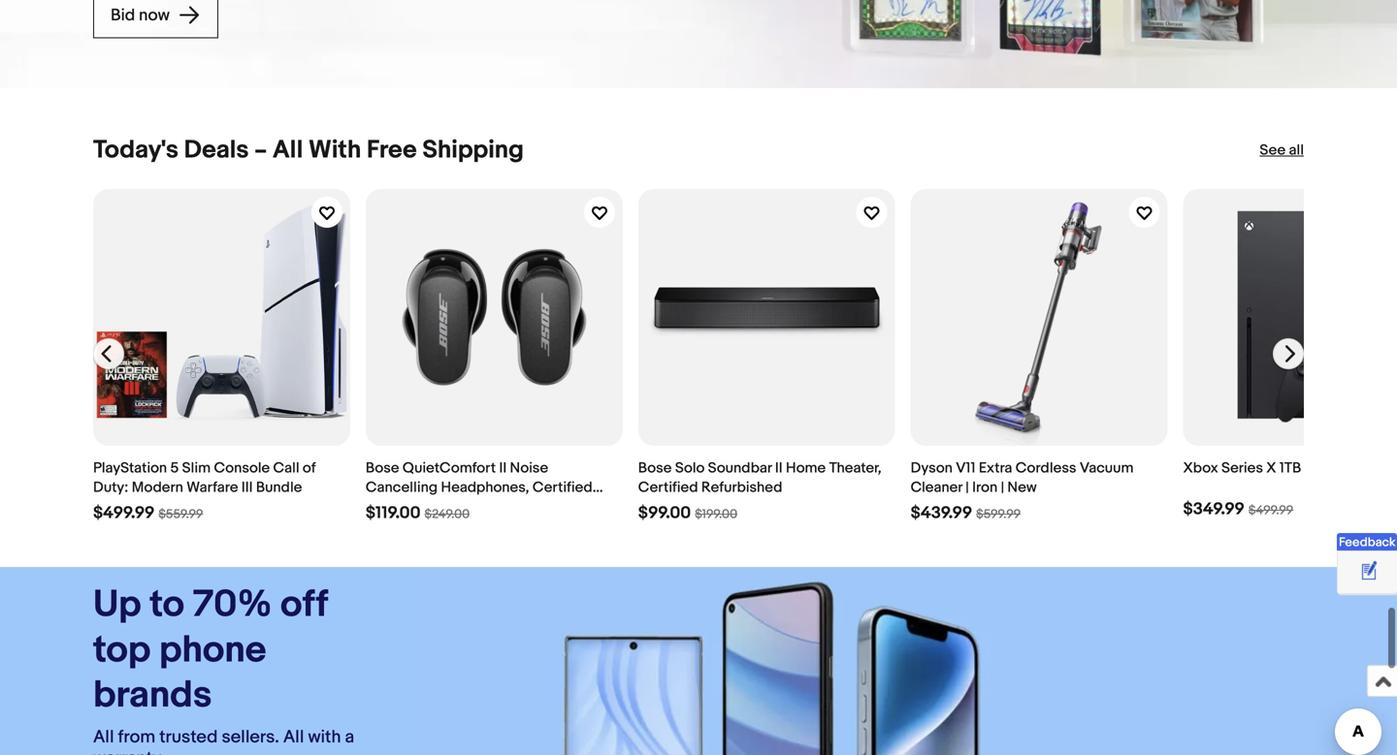 Task type: locate. For each thing, give the bounding box(es) containing it.
console inside playstation 5 slim console call of duty: modern warfare iii bundle $499.99 $559.99
[[214, 460, 270, 477]]

theater,
[[829, 460, 882, 477]]

0 horizontal spatial |
[[966, 479, 969, 497]]

console up iii
[[214, 460, 270, 477]]

xbox series x 1tb ssd console
[[1183, 460, 1392, 477]]

2 | from the left
[[1001, 479, 1004, 497]]

0 horizontal spatial $499.99
[[93, 504, 155, 524]]

all right – on the top left of the page
[[273, 135, 303, 166]]

$499.99 text field
[[93, 504, 155, 524]]

x
[[1267, 460, 1277, 477]]

warfare
[[187, 479, 238, 497]]

1 console from the left
[[214, 460, 270, 477]]

refurbished inside bose solo soundbar ii home theater, certified refurbished $99.00 $199.00
[[701, 479, 782, 497]]

previous price $499.99 text field
[[1249, 504, 1294, 519]]

feedback
[[1339, 536, 1396, 551]]

playstation
[[93, 460, 167, 477]]

v11
[[956, 460, 976, 477]]

previous price $199.00 text field
[[695, 507, 738, 523]]

bid now
[[111, 5, 173, 26]]

modern
[[132, 479, 183, 497]]

extra
[[979, 460, 1012, 477]]

2 console from the left
[[1336, 460, 1392, 477]]

$439.99
[[911, 504, 972, 524]]

xbox
[[1183, 460, 1218, 477]]

bid now link
[[0, 0, 1397, 88]]

$249.00
[[425, 507, 470, 523]]

certified inside bose solo soundbar ii home theater, certified refurbished $99.00 $199.00
[[638, 479, 698, 497]]

1 $499.99 from the left
[[93, 504, 155, 524]]

certified down noise
[[533, 479, 593, 497]]

1 horizontal spatial certified
[[638, 479, 698, 497]]

iron
[[972, 479, 998, 497]]

certified for bose quietcomfort ii noise cancelling headphones, certified refurbished
[[533, 479, 593, 497]]

2 bose from the left
[[638, 460, 672, 477]]

top
[[93, 629, 151, 674]]

bose inside bose solo soundbar ii home theater, certified refurbished $99.00 $199.00
[[638, 460, 672, 477]]

trusted
[[159, 727, 218, 749]]

deals
[[184, 135, 249, 166]]

console
[[214, 460, 270, 477], [1336, 460, 1392, 477]]

bose left the solo
[[638, 460, 672, 477]]

| right iron
[[1001, 479, 1004, 497]]

of
[[303, 460, 316, 477]]

2 ii from the left
[[775, 460, 783, 477]]

soundbar
[[708, 460, 772, 477]]

cordless
[[1016, 460, 1077, 477]]

0 vertical spatial refurbished
[[701, 479, 782, 497]]

sellers.
[[222, 727, 279, 749]]

$499.99 down 'duty:'
[[93, 504, 155, 524]]

previous price $559.99 text field
[[159, 507, 203, 523]]

ii left noise
[[499, 460, 507, 477]]

1 horizontal spatial ii
[[775, 460, 783, 477]]

bose up cancelling
[[366, 460, 399, 477]]

refurbished down cancelling
[[366, 499, 447, 516]]

up to 70% off top phone brands link
[[93, 583, 373, 719]]

bose
[[366, 460, 399, 477], [638, 460, 672, 477]]

playstation 5 slim console call of duty: modern warfare iii bundle $499.99 $559.99
[[93, 460, 316, 524]]

see all
[[1260, 142, 1304, 159]]

1 horizontal spatial |
[[1001, 479, 1004, 497]]

| left iron
[[966, 479, 969, 497]]

certified inside bose quietcomfort ii noise cancelling headphones, certified refurbished
[[533, 479, 593, 497]]

1 horizontal spatial bose
[[638, 460, 672, 477]]

1 vertical spatial refurbished
[[366, 499, 447, 516]]

now
[[139, 5, 170, 26]]

ii left home
[[775, 460, 783, 477]]

all
[[273, 135, 303, 166], [93, 727, 114, 749], [283, 727, 304, 749]]

0 horizontal spatial ii
[[499, 460, 507, 477]]

1 horizontal spatial $499.99
[[1249, 504, 1294, 519]]

1 horizontal spatial refurbished
[[701, 479, 782, 497]]

console right ssd
[[1336, 460, 1392, 477]]

today's deals – all with free shipping link
[[93, 135, 524, 166]]

$499.99 down x
[[1249, 504, 1294, 519]]

certified for bose solo soundbar ii home theater, certified refurbished $99.00 $199.00
[[638, 479, 698, 497]]

1 horizontal spatial console
[[1336, 460, 1392, 477]]

duty:
[[93, 479, 128, 497]]

certified up the $99.00
[[638, 479, 698, 497]]

$499.99
[[93, 504, 155, 524], [1249, 504, 1294, 519]]

0 horizontal spatial certified
[[533, 479, 593, 497]]

2 $499.99 from the left
[[1249, 504, 1294, 519]]

refurbished down the soundbar
[[701, 479, 782, 497]]

slim
[[182, 460, 211, 477]]

dyson
[[911, 460, 953, 477]]

1 ii from the left
[[499, 460, 507, 477]]

certified
[[533, 479, 593, 497], [638, 479, 698, 497]]

cancelling
[[366, 479, 438, 497]]

headphones,
[[441, 479, 529, 497]]

–
[[254, 135, 267, 166]]

0 horizontal spatial console
[[214, 460, 270, 477]]

refurbished inside bose quietcomfort ii noise cancelling headphones, certified refurbished
[[366, 499, 447, 516]]

refurbished
[[701, 479, 782, 497], [366, 499, 447, 516]]

noise
[[510, 460, 548, 477]]

warranty.
[[93, 749, 165, 756]]

1 bose from the left
[[366, 460, 399, 477]]

refurbished for bose solo soundbar ii home theater, certified refurbished $99.00 $199.00
[[701, 479, 782, 497]]

0 horizontal spatial bose
[[366, 460, 399, 477]]

all up warranty.
[[93, 727, 114, 749]]

1 certified from the left
[[533, 479, 593, 497]]

ii
[[499, 460, 507, 477], [775, 460, 783, 477]]

vacuum
[[1080, 460, 1134, 477]]

see
[[1260, 142, 1286, 159]]

a
[[345, 727, 354, 749]]

0 horizontal spatial refurbished
[[366, 499, 447, 516]]

1 | from the left
[[966, 479, 969, 497]]

with
[[308, 727, 341, 749]]

$559.99
[[159, 507, 203, 523]]

2 certified from the left
[[638, 479, 698, 497]]

|
[[966, 479, 969, 497], [1001, 479, 1004, 497]]

previous price $599.99 text field
[[976, 507, 1021, 523]]

bose inside bose quietcomfort ii noise cancelling headphones, certified refurbished
[[366, 460, 399, 477]]



Task type: describe. For each thing, give the bounding box(es) containing it.
bose for bose quietcomfort ii noise cancelling headphones, certified refurbished
[[366, 460, 399, 477]]

new
[[1008, 479, 1037, 497]]

off
[[280, 583, 328, 628]]

$349.99 $499.99
[[1183, 500, 1294, 520]]

all
[[1289, 142, 1304, 159]]

$349.99
[[1183, 500, 1245, 520]]

5
[[170, 460, 179, 477]]

ii inside bose quietcomfort ii noise cancelling headphones, certified refurbished
[[499, 460, 507, 477]]

today's deals – all with free shipping
[[93, 135, 524, 166]]

free
[[367, 135, 417, 166]]

iii
[[241, 479, 253, 497]]

$99.00
[[638, 504, 691, 524]]

up
[[93, 583, 141, 628]]

shipping
[[422, 135, 524, 166]]

$499.99 inside the '$349.99 $499.99'
[[1249, 504, 1294, 519]]

phone
[[159, 629, 266, 674]]

brands
[[93, 674, 212, 719]]

bose solo soundbar ii home theater, certified refurbished $99.00 $199.00
[[638, 460, 882, 524]]

series
[[1222, 460, 1263, 477]]

$119.00 $249.00
[[366, 504, 470, 524]]

quietcomfort
[[403, 460, 496, 477]]

ssd
[[1305, 460, 1332, 477]]

cleaner
[[911, 479, 963, 497]]

see all link
[[1260, 141, 1304, 160]]

today's
[[93, 135, 178, 166]]

$499.99 inside playstation 5 slim console call of duty: modern warfare iii bundle $499.99 $559.99
[[93, 504, 155, 524]]

bose quietcomfort ii noise cancelling headphones, certified refurbished
[[366, 460, 593, 516]]

$439.99 text field
[[911, 504, 972, 524]]

$99.00 text field
[[638, 504, 691, 524]]

home
[[786, 460, 826, 477]]

ii inside bose solo soundbar ii home theater, certified refurbished $99.00 $199.00
[[775, 460, 783, 477]]

dyson v11 extra cordless vacuum cleaner | iron | new $439.99 $599.99
[[911, 460, 1134, 524]]

call
[[273, 460, 299, 477]]

bundle
[[256, 479, 302, 497]]

$119.00 text field
[[366, 504, 421, 524]]

up to 70% off top phone brands all from trusted sellers. all with a warranty.
[[93, 583, 354, 756]]

refurbished for bose quietcomfort ii noise cancelling headphones, certified refurbished
[[366, 499, 447, 516]]

$119.00
[[366, 504, 421, 524]]

from
[[118, 727, 155, 749]]

with
[[309, 135, 361, 166]]

1tb
[[1280, 460, 1301, 477]]

solo
[[675, 460, 705, 477]]

bose for bose solo soundbar ii home theater, certified refurbished $99.00 $199.00
[[638, 460, 672, 477]]

to
[[150, 583, 184, 628]]

70%
[[193, 583, 272, 628]]

$349.99 text field
[[1183, 500, 1245, 520]]

all left with
[[283, 727, 304, 749]]

$199.00
[[695, 507, 738, 523]]

$599.99
[[976, 507, 1021, 523]]

bid
[[111, 5, 135, 26]]

previous price $249.00 text field
[[425, 507, 470, 523]]



Task type: vqa. For each thing, say whether or not it's contained in the screenshot.


